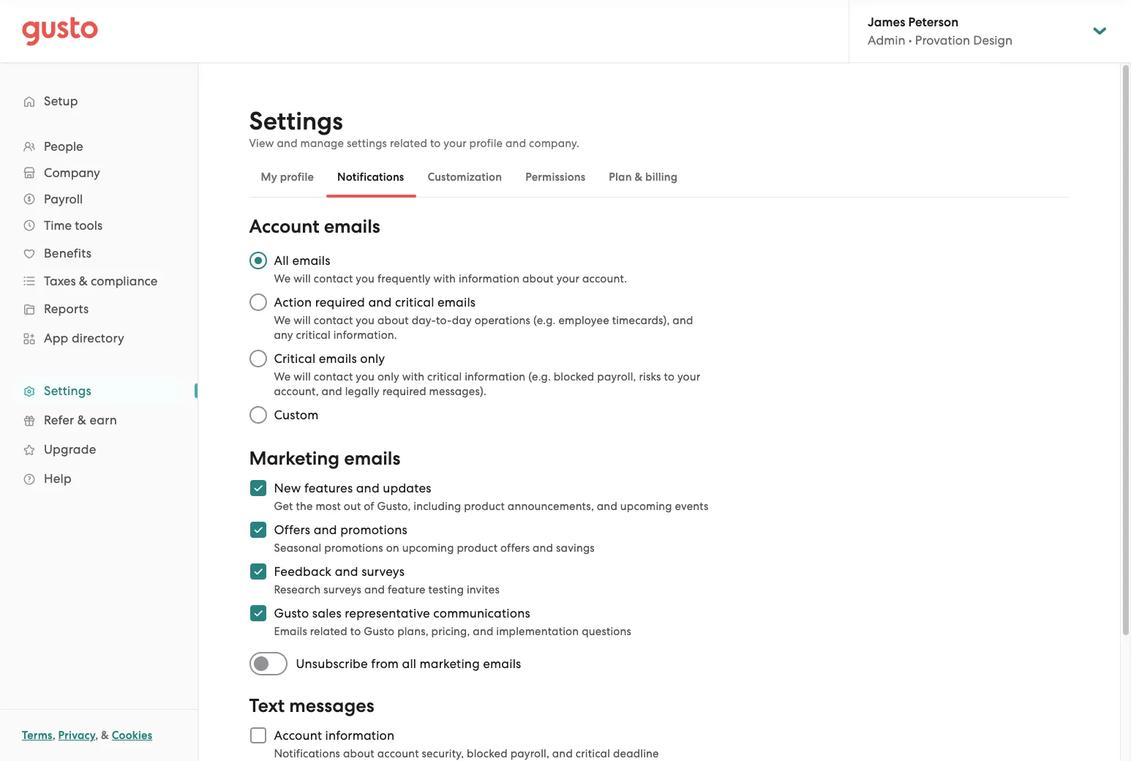 Task type: locate. For each thing, give the bounding box(es) containing it.
3 you from the top
[[356, 370, 375, 384]]

0 vertical spatial we
[[274, 272, 291, 285]]

about down action required and critical emails
[[378, 314, 409, 327]]

1 vertical spatial blocked
[[467, 747, 508, 760]]

we down all
[[274, 272, 291, 285]]

promotions down of
[[340, 523, 408, 537]]

2 we from the top
[[274, 314, 291, 327]]

settings
[[347, 137, 387, 150]]

1 horizontal spatial profile
[[470, 137, 503, 150]]

app directory
[[44, 331, 124, 345]]

new
[[274, 481, 301, 496]]

will inside we will contact you only with critical information (e.g. blocked payroll, risks to your account, and legally required messages).
[[294, 370, 311, 384]]

& inside dropdown button
[[79, 274, 88, 288]]

payroll
[[44, 192, 83, 206]]

we up account,
[[274, 370, 291, 384]]

1 vertical spatial we
[[274, 314, 291, 327]]

setup
[[44, 94, 78, 108]]

to-
[[436, 314, 452, 327]]

& inside button
[[635, 171, 643, 184]]

2 vertical spatial your
[[678, 370, 701, 384]]

2 horizontal spatial to
[[664, 370, 675, 384]]

critical up critical emails only
[[296, 329, 331, 342]]

2 vertical spatial you
[[356, 370, 375, 384]]

you up information.
[[356, 314, 375, 327]]

notifications down settings
[[337, 171, 404, 184]]

1 vertical spatial information
[[465, 370, 526, 384]]

all
[[274, 253, 289, 268]]

3 we from the top
[[274, 370, 291, 384]]

seasonal
[[274, 542, 322, 555]]

surveys up research surveys and feature testing invites
[[362, 564, 405, 579]]

the
[[296, 500, 313, 513]]

0 horizontal spatial profile
[[280, 171, 314, 184]]

about down account information
[[343, 747, 375, 760]]

2 vertical spatial will
[[294, 370, 311, 384]]

will down the all emails
[[294, 272, 311, 285]]

help link
[[15, 466, 183, 492]]

1 horizontal spatial blocked
[[554, 370, 595, 384]]

research
[[274, 583, 321, 597]]

of
[[364, 500, 374, 513]]

taxes & compliance button
[[15, 268, 183, 294]]

1 vertical spatial required
[[383, 385, 427, 398]]

company
[[44, 165, 100, 180]]

1 vertical spatial to
[[664, 370, 675, 384]]

critical up messages).
[[428, 370, 462, 384]]

2 vertical spatial information
[[325, 728, 395, 743]]

0 horizontal spatial related
[[310, 625, 348, 638]]

we for action
[[274, 314, 291, 327]]

1 vertical spatial upcoming
[[402, 542, 454, 555]]

we inside we will contact you only with critical information (e.g. blocked payroll, risks to your account, and legally required messages).
[[274, 370, 291, 384]]

you inside we will contact you only with critical information (e.g. blocked payroll, risks to your account, and legally required messages).
[[356, 370, 375, 384]]

will up account,
[[294, 370, 311, 384]]

profile up customization
[[470, 137, 503, 150]]

and inside we will contact you only with critical information (e.g. blocked payroll, risks to your account, and legally required messages).
[[322, 385, 342, 398]]

1 horizontal spatial with
[[434, 272, 456, 285]]

0 vertical spatial upcoming
[[621, 500, 672, 513]]

to right risks
[[664, 370, 675, 384]]

0 vertical spatial account
[[249, 215, 320, 238]]

people
[[44, 139, 83, 154]]

promotions down offers and promotions
[[324, 542, 383, 555]]

1 vertical spatial related
[[310, 625, 348, 638]]

critical left "deadline"
[[576, 747, 610, 760]]

1 vertical spatial settings
[[44, 384, 91, 398]]

product
[[464, 500, 505, 513], [457, 542, 498, 555]]

blocked down employee
[[554, 370, 595, 384]]

, left cookies button
[[95, 729, 98, 742]]

0 vertical spatial (e.g.
[[534, 314, 556, 327]]

directory
[[72, 331, 124, 345]]

1 vertical spatial payroll,
[[511, 747, 550, 760]]

information
[[459, 272, 520, 285], [465, 370, 526, 384], [325, 728, 395, 743]]

required up information.
[[315, 295, 365, 310]]

& left earn
[[77, 413, 86, 427]]

gusto down representative
[[364, 625, 395, 638]]

taxes & compliance
[[44, 274, 158, 288]]

related down 'sales'
[[310, 625, 348, 638]]

profile right my
[[280, 171, 314, 184]]

about up operations
[[523, 272, 554, 285]]

& for compliance
[[79, 274, 88, 288]]

0 horizontal spatial settings
[[44, 384, 91, 398]]

1 vertical spatial will
[[294, 314, 311, 327]]

1 vertical spatial profile
[[280, 171, 314, 184]]

settings up manage
[[249, 106, 343, 136]]

related inside settings view and manage settings related to your profile and company.
[[390, 137, 428, 150]]

2 horizontal spatial your
[[678, 370, 701, 384]]

security,
[[422, 747, 464, 760]]

your inside settings view and manage settings related to your profile and company.
[[444, 137, 467, 150]]

0 vertical spatial about
[[523, 272, 554, 285]]

cookies button
[[112, 727, 152, 744]]

we up any
[[274, 314, 291, 327]]

0 horizontal spatial about
[[343, 747, 375, 760]]

settings link
[[15, 378, 183, 404]]

related right settings
[[390, 137, 428, 150]]

0 horizontal spatial ,
[[52, 729, 55, 742]]

will
[[294, 272, 311, 285], [294, 314, 311, 327], [294, 370, 311, 384]]

1 you from the top
[[356, 272, 375, 285]]

emails for marketing emails
[[344, 447, 401, 470]]

your
[[444, 137, 467, 150], [557, 272, 580, 285], [678, 370, 701, 384]]

(e.g. down operations
[[529, 370, 551, 384]]

0 vertical spatial settings
[[249, 106, 343, 136]]

2 vertical spatial about
[[343, 747, 375, 760]]

testing
[[429, 583, 464, 597]]

blocked inside notifications about account security, blocked payroll, and critical deadline
[[467, 747, 508, 760]]

1 horizontal spatial ,
[[95, 729, 98, 742]]

only down information.
[[360, 351, 385, 366]]

privacy link
[[58, 729, 95, 742]]

contact
[[314, 272, 353, 285], [314, 314, 353, 327], [314, 370, 353, 384]]

0 vertical spatial notifications
[[337, 171, 404, 184]]

2 vertical spatial we
[[274, 370, 291, 384]]

required right legally
[[383, 385, 427, 398]]

with inside we will contact you only with critical information (e.g. blocked payroll, risks to your account, and legally required messages).
[[402, 370, 425, 384]]

0 vertical spatial will
[[294, 272, 311, 285]]

will down the action
[[294, 314, 311, 327]]

0 horizontal spatial to
[[350, 625, 361, 638]]

0 horizontal spatial required
[[315, 295, 365, 310]]

gusto navigation element
[[0, 63, 198, 517]]

account
[[249, 215, 320, 238], [274, 728, 322, 743]]

to up "customization" button
[[430, 137, 441, 150]]

your right risks
[[678, 370, 701, 384]]

you inside the we will contact you about day-to-day operations (e.g. employee timecards), and any critical information.
[[356, 314, 375, 327]]

Feedback and surveys checkbox
[[242, 556, 274, 588]]

0 vertical spatial blocked
[[554, 370, 595, 384]]

product left offers
[[457, 542, 498, 555]]

1 horizontal spatial related
[[390, 137, 428, 150]]

blocked right the security,
[[467, 747, 508, 760]]

questions
[[582, 625, 632, 638]]

will for critical
[[294, 370, 311, 384]]

notifications inside button
[[337, 171, 404, 184]]

0 horizontal spatial with
[[402, 370, 425, 384]]

0 horizontal spatial blocked
[[467, 747, 508, 760]]

only up legally
[[378, 370, 400, 384]]

implementation
[[497, 625, 579, 638]]

offers and promotions
[[274, 523, 408, 537]]

2 you from the top
[[356, 314, 375, 327]]

your up "customization" button
[[444, 137, 467, 150]]

benefits
[[44, 246, 92, 261]]

settings for settings view and manage settings related to your profile and company.
[[249, 106, 343, 136]]

notifications inside notifications about account security, blocked payroll, and critical deadline
[[274, 747, 340, 760]]

pricing,
[[432, 625, 470, 638]]

people button
[[15, 133, 183, 160]]

notifications down account information
[[274, 747, 340, 760]]

emails down information.
[[319, 351, 357, 366]]

1 vertical spatial with
[[402, 370, 425, 384]]

2 vertical spatial to
[[350, 625, 361, 638]]

information up messages).
[[465, 370, 526, 384]]

0 vertical spatial with
[[434, 272, 456, 285]]

gusto,
[[377, 500, 411, 513]]

we inside the we will contact you about day-to-day operations (e.g. employee timecards), and any critical information.
[[274, 314, 291, 327]]

1 horizontal spatial about
[[378, 314, 409, 327]]

1 vertical spatial only
[[378, 370, 400, 384]]

1 vertical spatial contact
[[314, 314, 353, 327]]

surveys down feedback and surveys
[[324, 583, 362, 597]]

1 horizontal spatial to
[[430, 137, 441, 150]]

1 we from the top
[[274, 272, 291, 285]]

gusto sales representative communications
[[274, 606, 530, 621]]

critical inside we will contact you only with critical information (e.g. blocked payroll, risks to your account, and legally required messages).
[[428, 370, 462, 384]]

emails down notifications button
[[324, 215, 380, 238]]

(e.g.
[[534, 314, 556, 327], [529, 370, 551, 384]]

2 contact from the top
[[314, 314, 353, 327]]

company button
[[15, 160, 183, 186]]

and inside notifications about account security, blocked payroll, and critical deadline
[[552, 747, 573, 760]]

1 vertical spatial account
[[274, 728, 322, 743]]

upcoming left events
[[621, 500, 672, 513]]

information up operations
[[459, 272, 520, 285]]

billing
[[646, 171, 678, 184]]

my profile
[[261, 171, 314, 184]]

product right including
[[464, 500, 505, 513]]

1 horizontal spatial settings
[[249, 106, 343, 136]]

2 will from the top
[[294, 314, 311, 327]]

with right frequently in the left of the page
[[434, 272, 456, 285]]

0 vertical spatial contact
[[314, 272, 353, 285]]

refer & earn link
[[15, 407, 183, 433]]

notifications about account security, blocked payroll, and critical deadline
[[274, 747, 659, 761]]

time tools button
[[15, 212, 183, 239]]

1 horizontal spatial upcoming
[[621, 500, 672, 513]]

from
[[371, 657, 399, 671]]

you up action required and critical emails
[[356, 272, 375, 285]]

3 will from the top
[[294, 370, 311, 384]]

to inside settings view and manage settings related to your profile and company.
[[430, 137, 441, 150]]

and
[[277, 137, 298, 150], [506, 137, 526, 150], [368, 295, 392, 310], [673, 314, 694, 327], [322, 385, 342, 398], [356, 481, 380, 496], [597, 500, 618, 513], [314, 523, 337, 537], [533, 542, 553, 555], [335, 564, 358, 579], [364, 583, 385, 597], [473, 625, 494, 638], [552, 747, 573, 760]]

, left 'privacy' at the bottom of page
[[52, 729, 55, 742]]

contact up information.
[[314, 314, 353, 327]]

account.
[[583, 272, 627, 285]]

0 vertical spatial payroll,
[[597, 370, 636, 384]]

feature
[[388, 583, 426, 597]]

we will contact you frequently with information about your account.
[[274, 272, 627, 285]]

0 horizontal spatial payroll,
[[511, 747, 550, 760]]

notifications for notifications
[[337, 171, 404, 184]]

admin
[[868, 33, 906, 48]]

profile
[[470, 137, 503, 150], [280, 171, 314, 184]]

1 vertical spatial you
[[356, 314, 375, 327]]

critical
[[395, 295, 435, 310], [296, 329, 331, 342], [428, 370, 462, 384], [576, 747, 610, 760]]

your left account.
[[557, 272, 580, 285]]

contact inside the we will contact you about day-to-day operations (e.g. employee timecards), and any critical information.
[[314, 314, 353, 327]]

critical up the day-
[[395, 295, 435, 310]]

1 vertical spatial surveys
[[324, 583, 362, 597]]

1 will from the top
[[294, 272, 311, 285]]

account up all
[[249, 215, 320, 238]]

(e.g. left employee
[[534, 314, 556, 327]]

to down representative
[[350, 625, 361, 638]]

0 vertical spatial you
[[356, 272, 375, 285]]

on
[[386, 542, 400, 555]]

to
[[430, 137, 441, 150], [664, 370, 675, 384], [350, 625, 361, 638]]

settings inside settings view and manage settings related to your profile and company.
[[249, 106, 343, 136]]

settings up refer
[[44, 384, 91, 398]]

0 vertical spatial your
[[444, 137, 467, 150]]

0 vertical spatial only
[[360, 351, 385, 366]]

1 vertical spatial your
[[557, 272, 580, 285]]

3 contact from the top
[[314, 370, 353, 384]]

you up legally
[[356, 370, 375, 384]]

terms , privacy , & cookies
[[22, 729, 152, 742]]

about inside notifications about account security, blocked payroll, and critical deadline
[[343, 747, 375, 760]]

0 horizontal spatial your
[[444, 137, 467, 150]]

0 horizontal spatial upcoming
[[402, 542, 454, 555]]

gusto up 'emails'
[[274, 606, 309, 621]]

contact for action
[[314, 314, 353, 327]]

1 vertical spatial notifications
[[274, 747, 340, 760]]

1 horizontal spatial payroll,
[[597, 370, 636, 384]]

0 horizontal spatial gusto
[[274, 606, 309, 621]]

communications
[[434, 606, 530, 621]]

cookies
[[112, 729, 152, 742]]

operations
[[475, 314, 531, 327]]

0 vertical spatial profile
[[470, 137, 503, 150]]

upcoming right on
[[402, 542, 454, 555]]

customization button
[[416, 160, 514, 195]]

All emails radio
[[242, 244, 274, 277]]

we for critical
[[274, 370, 291, 384]]

list
[[0, 133, 198, 493]]

information down 'messages'
[[325, 728, 395, 743]]

contact inside we will contact you only with critical information (e.g. blocked payroll, risks to your account, and legally required messages).
[[314, 370, 353, 384]]

you for only
[[356, 370, 375, 384]]

with for all emails
[[434, 272, 456, 285]]

only
[[360, 351, 385, 366], [378, 370, 400, 384]]

day
[[452, 314, 472, 327]]

1 vertical spatial gusto
[[364, 625, 395, 638]]

New features and updates checkbox
[[242, 472, 274, 504]]

emails right all
[[292, 253, 331, 268]]

& right taxes
[[79, 274, 88, 288]]

refer
[[44, 413, 74, 427]]

0 vertical spatial to
[[430, 137, 441, 150]]

surveys
[[362, 564, 405, 579], [324, 583, 362, 597]]

account down text messages
[[274, 728, 322, 743]]

feedback and surveys
[[274, 564, 405, 579]]

upcoming
[[621, 500, 672, 513], [402, 542, 454, 555]]

payroll, inside we will contact you only with critical information (e.g. blocked payroll, risks to your account, and legally required messages).
[[597, 370, 636, 384]]

with down the day-
[[402, 370, 425, 384]]

1 horizontal spatial required
[[383, 385, 427, 398]]

contact down critical emails only
[[314, 370, 353, 384]]

1 contact from the top
[[314, 272, 353, 285]]

contact down the all emails
[[314, 272, 353, 285]]

settings
[[249, 106, 343, 136], [44, 384, 91, 398]]

emails up new features and updates
[[344, 447, 401, 470]]

1 , from the left
[[52, 729, 55, 742]]

will inside the we will contact you about day-to-day operations (e.g. employee timecards), and any critical information.
[[294, 314, 311, 327]]

1 vertical spatial about
[[378, 314, 409, 327]]

& right the plan
[[635, 171, 643, 184]]

0 vertical spatial related
[[390, 137, 428, 150]]

Gusto sales representative communications checkbox
[[242, 597, 274, 629]]

2 vertical spatial contact
[[314, 370, 353, 384]]

1 vertical spatial (e.g.
[[529, 370, 551, 384]]

my profile button
[[249, 160, 326, 195]]

,
[[52, 729, 55, 742], [95, 729, 98, 742]]

text messages
[[249, 695, 375, 717]]

legally
[[345, 385, 380, 398]]

employee
[[559, 314, 610, 327]]

emails for account emails
[[324, 215, 380, 238]]

settings inside list
[[44, 384, 91, 398]]

day-
[[412, 314, 436, 327]]



Task type: describe. For each thing, give the bounding box(es) containing it.
timecards),
[[612, 314, 670, 327]]

account for account information
[[274, 728, 322, 743]]

account,
[[274, 385, 319, 398]]

about inside the we will contact you about day-to-day operations (e.g. employee timecards), and any critical information.
[[378, 314, 409, 327]]

all
[[402, 657, 417, 671]]

design
[[974, 33, 1013, 48]]

marketing
[[249, 447, 340, 470]]

savings
[[556, 542, 595, 555]]

permissions button
[[514, 160, 598, 195]]

plan & billing button
[[598, 160, 690, 195]]

critical
[[274, 351, 316, 366]]

my
[[261, 171, 277, 184]]

and inside the we will contact you about day-to-day operations (e.g. employee timecards), and any critical information.
[[673, 314, 694, 327]]

0 vertical spatial information
[[459, 272, 520, 285]]

app
[[44, 331, 68, 345]]

profile inside button
[[280, 171, 314, 184]]

offers
[[274, 523, 311, 537]]

emails for all emails
[[292, 253, 331, 268]]

representative
[[345, 606, 430, 621]]

reports link
[[15, 296, 183, 322]]

will for action
[[294, 314, 311, 327]]

1 horizontal spatial gusto
[[364, 625, 395, 638]]

compliance
[[91, 274, 158, 288]]

(e.g. inside the we will contact you about day-to-day operations (e.g. employee timecards), and any critical information.
[[534, 314, 556, 327]]

out
[[344, 500, 361, 513]]

time tools
[[44, 218, 103, 233]]

•
[[909, 33, 912, 48]]

notifications button
[[326, 160, 416, 195]]

payroll button
[[15, 186, 183, 212]]

customization
[[428, 171, 502, 184]]

1 vertical spatial promotions
[[324, 542, 383, 555]]

0 vertical spatial promotions
[[340, 523, 408, 537]]

blocked inside we will contact you only with critical information (e.g. blocked payroll, risks to your account, and legally required messages).
[[554, 370, 595, 384]]

emails related to gusto plans, pricing, and implementation questions
[[274, 625, 632, 638]]

payroll, inside notifications about account security, blocked payroll, and critical deadline
[[511, 747, 550, 760]]

will for all
[[294, 272, 311, 285]]

feedback
[[274, 564, 332, 579]]

account emails
[[249, 215, 380, 238]]

terms link
[[22, 729, 52, 742]]

& for billing
[[635, 171, 643, 184]]

messages
[[289, 695, 375, 717]]

0 vertical spatial product
[[464, 500, 505, 513]]

notifications for notifications about account security, blocked payroll, and critical deadline
[[274, 747, 340, 760]]

account
[[377, 747, 419, 760]]

seasonal promotions on upcoming product offers and savings
[[274, 542, 595, 555]]

terms
[[22, 729, 52, 742]]

action required and critical emails
[[274, 295, 476, 310]]

marketing emails
[[249, 447, 401, 470]]

any
[[274, 329, 293, 342]]

with for critical emails only
[[402, 370, 425, 384]]

& left cookies button
[[101, 729, 109, 742]]

taxes
[[44, 274, 76, 288]]

contact for critical
[[314, 370, 353, 384]]

earn
[[90, 413, 117, 427]]

benefits link
[[15, 240, 183, 266]]

upgrade
[[44, 442, 96, 457]]

Custom radio
[[242, 399, 274, 431]]

your inside we will contact you only with critical information (e.g. blocked payroll, risks to your account, and legally required messages).
[[678, 370, 701, 384]]

deadline
[[613, 747, 659, 760]]

messages).
[[429, 385, 487, 398]]

tools
[[75, 218, 103, 233]]

unsubscribe from all marketing emails
[[296, 657, 521, 671]]

research surveys and feature testing invites
[[274, 583, 500, 597]]

risks
[[639, 370, 661, 384]]

list containing people
[[0, 133, 198, 493]]

only inside we will contact you only with critical information (e.g. blocked payroll, risks to your account, and legally required messages).
[[378, 370, 400, 384]]

Offers and promotions checkbox
[[242, 514, 274, 546]]

time
[[44, 218, 72, 233]]

most
[[316, 500, 341, 513]]

we for all
[[274, 272, 291, 285]]

settings for settings
[[44, 384, 91, 398]]

emails down implementation
[[483, 657, 521, 671]]

get
[[274, 500, 293, 513]]

sales
[[312, 606, 342, 621]]

james
[[868, 15, 906, 30]]

2 horizontal spatial about
[[523, 272, 554, 285]]

all emails
[[274, 253, 331, 268]]

reports
[[44, 302, 89, 316]]

& for earn
[[77, 413, 86, 427]]

2 , from the left
[[95, 729, 98, 742]]

updates
[[383, 481, 432, 496]]

privacy
[[58, 729, 95, 742]]

events
[[675, 500, 709, 513]]

including
[[414, 500, 461, 513]]

account for account emails
[[249, 215, 320, 238]]

1 horizontal spatial your
[[557, 272, 580, 285]]

critical inside notifications about account security, blocked payroll, and critical deadline
[[576, 747, 610, 760]]

settings tabs tab list
[[249, 157, 1070, 198]]

emails for critical emails only
[[319, 351, 357, 366]]

emails up day
[[438, 295, 476, 310]]

text
[[249, 695, 285, 717]]

manage
[[301, 137, 344, 150]]

permissions
[[526, 171, 586, 184]]

Action required and critical emails radio
[[242, 286, 274, 318]]

plan & billing
[[609, 171, 678, 184]]

profile inside settings view and manage settings related to your profile and company.
[[470, 137, 503, 150]]

setup link
[[15, 88, 183, 114]]

required inside we will contact you only with critical information (e.g. blocked payroll, risks to your account, and legally required messages).
[[383, 385, 427, 398]]

0 vertical spatial gusto
[[274, 606, 309, 621]]

new features and updates
[[274, 481, 432, 496]]

Account information checkbox
[[242, 719, 274, 752]]

you for and
[[356, 314, 375, 327]]

emails
[[274, 625, 307, 638]]

information.
[[333, 329, 397, 342]]

account information
[[274, 728, 395, 743]]

features
[[304, 481, 353, 496]]

announcements,
[[508, 500, 594, 513]]

1 vertical spatial product
[[457, 542, 498, 555]]

0 vertical spatial required
[[315, 295, 365, 310]]

we will contact you about day-to-day operations (e.g. employee timecards), and any critical information.
[[274, 314, 694, 342]]

custom
[[274, 408, 319, 422]]

(e.g. inside we will contact you only with critical information (e.g. blocked payroll, risks to your account, and legally required messages).
[[529, 370, 551, 384]]

unsubscribe
[[296, 657, 368, 671]]

contact for all
[[314, 272, 353, 285]]

to inside we will contact you only with critical information (e.g. blocked payroll, risks to your account, and legally required messages).
[[664, 370, 675, 384]]

home image
[[22, 16, 98, 46]]

0 vertical spatial surveys
[[362, 564, 405, 579]]

Critical emails only radio
[[242, 343, 274, 375]]

critical inside the we will contact you about day-to-day operations (e.g. employee timecards), and any critical information.
[[296, 329, 331, 342]]

refer & earn
[[44, 413, 117, 427]]

information inside we will contact you only with critical information (e.g. blocked payroll, risks to your account, and legally required messages).
[[465, 370, 526, 384]]

peterson
[[909, 15, 959, 30]]

help
[[44, 471, 72, 486]]

Unsubscribe from all marketing emails checkbox
[[249, 648, 296, 680]]

frequently
[[378, 272, 431, 285]]

company.
[[529, 137, 580, 150]]



Task type: vqa. For each thing, say whether or not it's contained in the screenshot.


